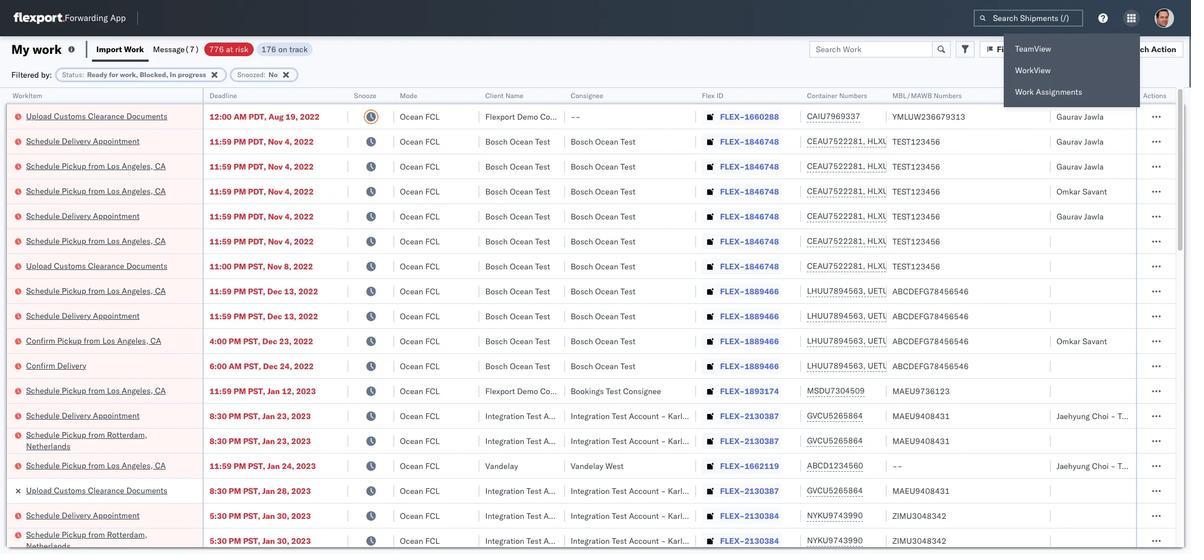 Task type: locate. For each thing, give the bounding box(es) containing it.
gvcu5265864 up abcd1234560
[[808, 436, 864, 446]]

1 vertical spatial confirm
[[26, 361, 55, 371]]

1 flex-2130387 from the top
[[721, 411, 780, 422]]

choi down jaehyung choi - test origin agent
[[1093, 461, 1110, 472]]

0 vertical spatial jaehyung
[[1057, 411, 1091, 422]]

schedule delivery appointment link for 11:59 pm pdt, nov 4, 2022
[[26, 135, 140, 147]]

12,
[[282, 386, 294, 397]]

2 13, from the top
[[284, 311, 297, 322]]

resize handle column header
[[189, 88, 203, 555], [335, 88, 349, 555], [381, 88, 395, 555], [466, 88, 480, 555], [552, 88, 565, 555], [683, 88, 697, 555], [788, 88, 802, 555], [874, 88, 887, 555], [1038, 88, 1052, 555], [1124, 88, 1137, 555], [1163, 88, 1177, 555]]

flex- for 11:59 pm pdt, nov 4, 2022's schedule delivery appointment link
[[721, 137, 745, 147]]

filtered by:
[[11, 70, 52, 80]]

jawla for schedule pickup from los angeles, ca
[[1085, 162, 1105, 172]]

delivery inside button
[[57, 361, 86, 371]]

5 1846748 from the top
[[745, 237, 780, 247]]

2130387 up "1662119"
[[745, 436, 780, 447]]

flex-2130387 down flex-1662119
[[721, 486, 780, 497]]

0 vertical spatial flex-2130387
[[721, 411, 780, 422]]

schedule delivery appointment
[[26, 136, 140, 146], [26, 211, 140, 221], [26, 311, 140, 321], [26, 411, 140, 421], [26, 511, 140, 521]]

1 2130387 from the top
[[745, 411, 780, 422]]

1 savant from the top
[[1083, 187, 1108, 197]]

13, up 4:00 pm pst, dec 23, 2022
[[284, 311, 297, 322]]

6 ceau7522281, from the top
[[808, 261, 866, 271]]

flex-1889466
[[721, 286, 780, 297], [721, 311, 780, 322], [721, 336, 780, 347], [721, 361, 780, 372]]

resize handle column header for flex id
[[788, 88, 802, 555]]

flex-2130387 down flex-1893174
[[721, 411, 780, 422]]

lhuu7894563, for confirm pickup from los angeles, ca
[[808, 336, 866, 346]]

schedule pickup from los angeles, ca link for sixth schedule pickup from los angeles, ca button from the bottom of the page
[[26, 160, 166, 172]]

2 appointment from the top
[[93, 211, 140, 221]]

1 vertical spatial schedule pickup from rotterdam, netherlands link
[[26, 530, 188, 552]]

1 vertical spatial netherlands
[[26, 541, 71, 552]]

client name
[[486, 91, 524, 100]]

vandelay
[[486, 461, 518, 472], [571, 461, 604, 472]]

resize handle column header for client name
[[552, 88, 565, 555]]

delivery
[[62, 136, 91, 146], [62, 211, 91, 221], [62, 311, 91, 321], [57, 361, 86, 371], [62, 411, 91, 421], [62, 511, 91, 521]]

0 vertical spatial upload customs clearance documents
[[26, 111, 168, 121]]

ymluw236679313
[[893, 112, 966, 122]]

flexport demo consignee for -
[[486, 112, 579, 122]]

rotterdam,
[[107, 430, 147, 440], [107, 530, 147, 540]]

delivery for 8:30 pm pst, jan 23, 2023
[[62, 411, 91, 421]]

0 horizontal spatial --
[[571, 112, 581, 122]]

delivery for 11:59 pm pst, dec 13, 2022
[[62, 311, 91, 321]]

8:30 pm pst, jan 23, 2023 up 11:59 pm pst, jan 24, 2023
[[210, 436, 311, 447]]

omkar savant for abcdefg78456546
[[1057, 336, 1108, 347]]

flex-1889466 for confirm pickup from los angeles, ca
[[721, 336, 780, 347]]

4 lhuu7894563, from the top
[[808, 361, 866, 371]]

work assignments link
[[1005, 81, 1141, 103]]

flex-1889466 for schedule delivery appointment
[[721, 311, 780, 322]]

dec
[[268, 286, 282, 297], [268, 311, 282, 322], [263, 336, 277, 347], [263, 361, 278, 372]]

upload customs clearance documents for 11:00
[[26, 261, 168, 271]]

2 vertical spatial upload customs clearance documents link
[[26, 485, 168, 497]]

2 vertical spatial 2130387
[[745, 486, 780, 497]]

id
[[717, 91, 724, 100]]

gvcu5265864 down msdu7304509
[[808, 411, 864, 421]]

demo
[[517, 112, 539, 122], [517, 386, 539, 397]]

2023
[[296, 386, 316, 397], [291, 411, 311, 422], [291, 436, 311, 447], [296, 461, 316, 472], [291, 486, 311, 497], [291, 511, 311, 522], [291, 536, 311, 547]]

appointment for 11:59 pm pst, dec 13, 2022
[[93, 311, 140, 321]]

confirm for confirm delivery
[[26, 361, 55, 371]]

0 vertical spatial confirm
[[26, 336, 55, 346]]

1 vertical spatial schedule pickup from rotterdam, netherlands button
[[26, 530, 188, 553]]

2 flex-1889466 from the top
[[721, 311, 780, 322]]

1 vertical spatial maeu9408431
[[893, 436, 951, 447]]

23, up 11:59 pm pst, jan 24, 2023
[[277, 436, 290, 447]]

2130387 down 1893174
[[745, 411, 780, 422]]

4 appointment from the top
[[93, 411, 140, 421]]

dec down 11:00 pm pst, nov 8, 2022
[[268, 286, 282, 297]]

1 vertical spatial choi
[[1093, 461, 1110, 472]]

9 11:59 from the top
[[210, 461, 232, 472]]

0 vertical spatial 5:30 pm pst, jan 30, 2023
[[210, 511, 311, 522]]

1 netherlands from the top
[[26, 442, 71, 452]]

uetu5238478 for schedule pickup from los angeles, ca
[[868, 286, 924, 296]]

upload customs clearance documents button for 11:00 pm pst, nov 8, 2022
[[26, 260, 168, 273]]

work inside button
[[124, 44, 144, 54]]

numbers for container numbers
[[840, 91, 868, 100]]

9 ocean fcl from the top
[[400, 311, 440, 322]]

2 vertical spatial maeu9408431
[[893, 486, 951, 497]]

3 schedule pickup from los angeles, ca from the top
[[26, 236, 166, 246]]

1 vertical spatial schedule pickup from rotterdam, netherlands
[[26, 530, 147, 552]]

pickup for sixth schedule pickup from los angeles, ca button from the bottom of the page
[[62, 161, 86, 171]]

7 resize handle column header from the left
[[788, 88, 802, 555]]

lhuu7894563, for confirm delivery
[[808, 361, 866, 371]]

0 vertical spatial upload customs clearance documents link
[[26, 110, 168, 122]]

Search Work text field
[[810, 41, 933, 58]]

2 choi from the top
[[1093, 461, 1110, 472]]

1 vertical spatial 30,
[[277, 536, 290, 547]]

gaurav jawla for schedule pickup from los angeles, ca
[[1057, 162, 1105, 172]]

dec up 6:00 am pst, dec 24, 2022
[[263, 336, 277, 347]]

file exception button
[[980, 41, 1058, 58], [980, 41, 1058, 58]]

message
[[153, 44, 185, 54]]

dec for schedule pickup from los angeles, ca
[[268, 286, 282, 297]]

12:00
[[210, 112, 232, 122]]

pst,
[[248, 262, 266, 272], [248, 286, 266, 297], [248, 311, 266, 322], [243, 336, 261, 347], [244, 361, 261, 372], [248, 386, 266, 397], [243, 411, 261, 422], [243, 436, 261, 447], [248, 461, 266, 472], [243, 486, 261, 497], [243, 511, 261, 522], [243, 536, 261, 547]]

2 lhuu7894563, from the top
[[808, 311, 866, 321]]

5 11:59 pm pdt, nov 4, 2022 from the top
[[210, 237, 314, 247]]

2 vertical spatial flex-2130387
[[721, 486, 780, 497]]

2 schedule pickup from los angeles, ca from the top
[[26, 186, 166, 196]]

pickup for third schedule pickup from los angeles, ca button from the top of the page
[[62, 236, 86, 246]]

1 vertical spatial 8:30 pm pst, jan 23, 2023
[[210, 436, 311, 447]]

1 vertical spatial flexport demo consignee
[[486, 386, 579, 397]]

4 schedule delivery appointment from the top
[[26, 411, 140, 421]]

2 omkar from the top
[[1057, 336, 1081, 347]]

4 lhuu7894563, uetu5238478 from the top
[[808, 361, 924, 371]]

1 vertical spatial 8:30
[[210, 436, 227, 447]]

1 vertical spatial 13,
[[284, 311, 297, 322]]

1 hlxu8034992 from the top
[[928, 136, 984, 147]]

0 vertical spatial upload
[[26, 111, 52, 121]]

4 1846748 from the top
[[745, 212, 780, 222]]

1889466 for schedule pickup from los angeles, ca
[[745, 286, 780, 297]]

schedule delivery appointment button for 11:59 pm pst, dec 13, 2022
[[26, 310, 140, 323]]

0 vertical spatial 2130387
[[745, 411, 780, 422]]

schedule delivery appointment button for 5:30 pm pst, jan 30, 2023
[[26, 510, 140, 523]]

0 vertical spatial choi
[[1093, 411, 1110, 422]]

lhuu7894563, for schedule delivery appointment
[[808, 311, 866, 321]]

mbl/mawb numbers button
[[887, 89, 1040, 101]]

1 vertical spatial --
[[893, 461, 903, 472]]

0 vertical spatial 11:59 pm pst, dec 13, 2022
[[210, 286, 318, 297]]

0 vertical spatial nyku9743990
[[808, 511, 864, 521]]

numbers up caiu7969337
[[840, 91, 868, 100]]

2 uetu5238478 from the top
[[868, 311, 924, 321]]

0 vertical spatial 13,
[[284, 286, 297, 297]]

nov
[[268, 137, 283, 147], [268, 162, 283, 172], [268, 187, 283, 197], [268, 212, 283, 222], [268, 237, 283, 247], [268, 262, 282, 272]]

1889466 for confirm delivery
[[745, 361, 780, 372]]

uetu5238478 for schedule delivery appointment
[[868, 311, 924, 321]]

3 upload customs clearance documents from the top
[[26, 486, 168, 496]]

2 flex- from the top
[[721, 137, 745, 147]]

0 vertical spatial schedule pickup from rotterdam, netherlands
[[26, 430, 147, 452]]

consignee inside 'button'
[[571, 91, 604, 100]]

resize handle column header for mode
[[466, 88, 480, 555]]

0 vertical spatial upload customs clearance documents button
[[26, 110, 168, 123]]

0 vertical spatial 30,
[[277, 511, 290, 522]]

0 vertical spatial netherlands
[[26, 442, 71, 452]]

2 vertical spatial gvcu5265864
[[808, 486, 864, 496]]

uetu5238478
[[868, 286, 924, 296], [868, 311, 924, 321], [868, 336, 924, 346], [868, 361, 924, 371]]

1 vertical spatial jaehyung
[[1057, 461, 1091, 472]]

flex- for third schedule pickup from los angeles, ca button from the bottom schedule pickup from los angeles, ca link
[[721, 286, 745, 297]]

1 schedule pickup from los angeles, ca link from the top
[[26, 160, 166, 172]]

18 fcl from the top
[[426, 536, 440, 547]]

0 horizontal spatial :
[[82, 70, 84, 79]]

schedule delivery appointment button
[[26, 135, 140, 148], [26, 210, 140, 223], [26, 310, 140, 323], [26, 410, 140, 423], [26, 510, 140, 523]]

23, for schedule delivery appointment
[[277, 411, 290, 422]]

24, up 12,
[[280, 361, 292, 372]]

2 vertical spatial customs
[[54, 486, 86, 496]]

10 resize handle column header from the left
[[1124, 88, 1137, 555]]

1 11:59 from the top
[[210, 137, 232, 147]]

11:59 pm pst, jan 24, 2023
[[210, 461, 316, 472]]

schedule delivery appointment button for 11:59 pm pdt, nov 4, 2022
[[26, 135, 140, 148]]

dec for schedule delivery appointment
[[268, 311, 282, 322]]

1 vertical spatial flexport
[[486, 386, 515, 397]]

5 resize handle column header from the left
[[552, 88, 565, 555]]

1 vertical spatial 2130384
[[745, 536, 780, 547]]

9 schedule from the top
[[26, 411, 60, 421]]

1 vertical spatial am
[[229, 361, 242, 372]]

24, for 2022
[[280, 361, 292, 372]]

1 upload from the top
[[26, 111, 52, 121]]

5 4, from the top
[[285, 237, 292, 247]]

6 flex-1846748 from the top
[[721, 262, 780, 272]]

2 customs from the top
[[54, 261, 86, 271]]

gaurav for schedule pickup from los angeles, ca
[[1057, 162, 1083, 172]]

abcdefg78456546
[[893, 286, 969, 297], [893, 311, 969, 322], [893, 336, 969, 347], [893, 361, 969, 372]]

2 vertical spatial 8:30
[[210, 486, 227, 497]]

1 horizontal spatial --
[[893, 461, 903, 472]]

11:59
[[210, 137, 232, 147], [210, 162, 232, 172], [210, 187, 232, 197], [210, 212, 232, 222], [210, 237, 232, 247], [210, 286, 232, 297], [210, 311, 232, 322], [210, 386, 232, 397], [210, 461, 232, 472]]

1 numbers from the left
[[840, 91, 868, 100]]

numbers up ymluw236679313
[[934, 91, 963, 100]]

6 ceau7522281, hlxu6269489, hlxu8034992 from the top
[[808, 261, 984, 271]]

am right 6:00
[[229, 361, 242, 372]]

1 vertical spatial omkar savant
[[1057, 336, 1108, 347]]

5 schedule pickup from los angeles, ca link from the top
[[26, 385, 166, 397]]

0 vertical spatial demo
[[517, 112, 539, 122]]

age
[[1180, 461, 1192, 472]]

lagerfeld
[[600, 411, 633, 422], [685, 411, 719, 422], [600, 436, 633, 447], [685, 436, 719, 447], [600, 486, 633, 497], [685, 486, 719, 497], [600, 511, 633, 522], [685, 511, 719, 522], [600, 536, 633, 547], [685, 536, 719, 547]]

5 appointment from the top
[[93, 511, 140, 521]]

17 flex- from the top
[[721, 511, 745, 522]]

import work button
[[92, 36, 149, 62]]

3 1889466 from the top
[[745, 336, 780, 347]]

1 horizontal spatial vandelay
[[571, 461, 604, 472]]

12 schedule from the top
[[26, 511, 60, 521]]

0 vertical spatial clearance
[[88, 111, 124, 121]]

jawla
[[1085, 112, 1105, 122], [1085, 137, 1105, 147], [1085, 162, 1105, 172], [1085, 212, 1105, 222]]

6 schedule pickup from los angeles, ca button from the top
[[26, 460, 166, 473]]

23, for confirm pickup from los angeles, ca
[[279, 336, 292, 347]]

3 uetu5238478 from the top
[[868, 336, 924, 346]]

origin
[[1136, 411, 1158, 422]]

flex-2130384 button
[[703, 509, 782, 524], [703, 509, 782, 524], [703, 534, 782, 549], [703, 534, 782, 549]]

3 hlxu8034992 from the top
[[928, 186, 984, 196]]

aug
[[269, 112, 284, 122]]

11:59 pm pst, dec 13, 2022 for schedule delivery appointment
[[210, 311, 318, 322]]

2 hlxu8034992 from the top
[[928, 161, 984, 172]]

1 vertical spatial omkar
[[1057, 336, 1081, 347]]

flex-1662119 button
[[703, 459, 782, 474], [703, 459, 782, 474]]

jawla for schedule delivery appointment
[[1085, 137, 1105, 147]]

0 horizontal spatial numbers
[[840, 91, 868, 100]]

2 flex-1846748 from the top
[[721, 162, 780, 172]]

1 vertical spatial upload customs clearance documents link
[[26, 260, 168, 272]]

2 ceau7522281, hlxu6269489, hlxu8034992 from the top
[[808, 161, 984, 172]]

30,
[[277, 511, 290, 522], [277, 536, 290, 547]]

1 flex-1889466 from the top
[[721, 286, 780, 297]]

5 schedule delivery appointment from the top
[[26, 511, 140, 521]]

upload
[[26, 111, 52, 121], [26, 261, 52, 271], [26, 486, 52, 496]]

1 vertical spatial 5:30
[[210, 536, 227, 547]]

1889466 for confirm pickup from los angeles, ca
[[745, 336, 780, 347]]

0 vertical spatial savant
[[1083, 187, 1108, 197]]

lhuu7894563, uetu5238478 for confirm delivery
[[808, 361, 924, 371]]

1 schedule delivery appointment from the top
[[26, 136, 140, 146]]

ceau7522281, hlxu6269489, hlxu8034992
[[808, 136, 984, 147], [808, 161, 984, 172], [808, 186, 984, 196], [808, 211, 984, 221], [808, 236, 984, 246], [808, 261, 984, 271]]

appointment for 11:59 pm pdt, nov 4, 2022
[[93, 136, 140, 146]]

4 schedule pickup from los angeles, ca link from the top
[[26, 285, 166, 297]]

app
[[110, 13, 126, 24]]

choi left origin
[[1093, 411, 1110, 422]]

4 4, from the top
[[285, 212, 292, 222]]

1 vertical spatial 23,
[[277, 411, 290, 422]]

11:59 pm pst, dec 13, 2022
[[210, 286, 318, 297], [210, 311, 318, 322]]

flex- for 11:59 pm pst, dec 13, 2022's schedule delivery appointment link
[[721, 311, 745, 322]]

deadline
[[210, 91, 237, 100]]

1 vertical spatial upload customs clearance documents
[[26, 261, 168, 271]]

1 upload customs clearance documents link from the top
[[26, 110, 168, 122]]

11:59 pm pdt, nov 4, 2022 for schedule pickup from los angeles, ca link corresponding to sixth schedule pickup from los angeles, ca button from the bottom of the page
[[210, 162, 314, 172]]

2 schedule pickup from los angeles, ca button from the top
[[26, 185, 166, 198]]

0 vertical spatial flexport demo consignee
[[486, 112, 579, 122]]

3 ceau7522281, from the top
[[808, 186, 866, 196]]

0 vertical spatial 23,
[[279, 336, 292, 347]]

3 schedule pickup from los angeles, ca button from the top
[[26, 235, 166, 248]]

uetu5238478 for confirm pickup from los angeles, ca
[[868, 336, 924, 346]]

5 flex- from the top
[[721, 212, 745, 222]]

2 upload from the top
[[26, 261, 52, 271]]

176
[[262, 44, 276, 54]]

3 customs from the top
[[54, 486, 86, 496]]

1 vertical spatial gvcu5265864
[[808, 436, 864, 446]]

work right import on the left of page
[[124, 44, 144, 54]]

1 flexport demo consignee from the top
[[486, 112, 579, 122]]

1 vertical spatial customs
[[54, 261, 86, 271]]

flexport demo consignee for bookings
[[486, 386, 579, 397]]

agent
[[1160, 411, 1181, 422]]

schedule pickup from los angeles, ca link for third schedule pickup from los angeles, ca button from the bottom
[[26, 285, 166, 297]]

1 vertical spatial upload customs clearance documents button
[[26, 260, 168, 273]]

2130387
[[745, 411, 780, 422], [745, 436, 780, 447], [745, 486, 780, 497]]

11:59 pm pst, dec 13, 2022 down 11:00 pm pst, nov 8, 2022
[[210, 286, 318, 297]]

5:30
[[210, 511, 227, 522], [210, 536, 227, 547]]

0 vertical spatial documents
[[126, 111, 168, 121]]

1 vertical spatial 2130387
[[745, 436, 780, 447]]

savant for abcdefg78456546
[[1083, 336, 1108, 347]]

2 vertical spatial documents
[[126, 486, 168, 496]]

--
[[571, 112, 581, 122], [893, 461, 903, 472]]

11:59 pm pdt, nov 4, 2022
[[210, 137, 314, 147], [210, 162, 314, 172], [210, 187, 314, 197], [210, 212, 314, 222], [210, 237, 314, 247]]

1 appointment from the top
[[93, 136, 140, 146]]

-
[[571, 112, 576, 122], [576, 112, 581, 122], [576, 411, 581, 422], [661, 411, 666, 422], [1112, 411, 1117, 422], [576, 436, 581, 447], [661, 436, 666, 447], [893, 461, 898, 472], [898, 461, 903, 472], [1112, 461, 1117, 472], [576, 486, 581, 497], [661, 486, 666, 497], [576, 511, 581, 522], [661, 511, 666, 522], [576, 536, 581, 547], [661, 536, 666, 547]]

1 vertical spatial 5:30 pm pst, jan 30, 2023
[[210, 536, 311, 547]]

0 vertical spatial rotterdam,
[[107, 430, 147, 440]]

bosch
[[486, 137, 508, 147], [571, 137, 594, 147], [486, 162, 508, 172], [571, 162, 594, 172], [486, 187, 508, 197], [571, 187, 594, 197], [486, 212, 508, 222], [571, 212, 594, 222], [486, 237, 508, 247], [571, 237, 594, 247], [486, 262, 508, 272], [571, 262, 594, 272], [486, 286, 508, 297], [571, 286, 594, 297], [486, 311, 508, 322], [571, 311, 594, 322], [486, 336, 508, 347], [571, 336, 594, 347], [486, 361, 508, 372], [571, 361, 594, 372]]

8:30 down 6:00
[[210, 411, 227, 422]]

0 vertical spatial --
[[571, 112, 581, 122]]

assignments
[[1037, 87, 1083, 97]]

maeu9408431
[[893, 411, 951, 422], [893, 436, 951, 447], [893, 486, 951, 497]]

8:30 down 11:59 pm pst, jan 24, 2023
[[210, 486, 227, 497]]

0 vertical spatial flexport
[[486, 112, 515, 122]]

appointment
[[93, 136, 140, 146], [93, 211, 140, 221], [93, 311, 140, 321], [93, 411, 140, 421], [93, 511, 140, 521]]

2022
[[300, 112, 320, 122], [294, 137, 314, 147], [294, 162, 314, 172], [294, 187, 314, 197], [294, 212, 314, 222], [294, 237, 314, 247], [294, 262, 313, 272], [299, 286, 318, 297], [299, 311, 318, 322], [294, 336, 313, 347], [294, 361, 314, 372]]

1 horizontal spatial :
[[264, 70, 266, 79]]

13, for schedule pickup from los angeles, ca
[[284, 286, 297, 297]]

status
[[62, 70, 82, 79]]

0 vertical spatial omkar savant
[[1057, 187, 1108, 197]]

2 vertical spatial clearance
[[88, 486, 124, 496]]

0 horizontal spatial vandelay
[[486, 461, 518, 472]]

1 vertical spatial nyku9743990
[[808, 536, 864, 546]]

6 flex- from the top
[[721, 237, 745, 247]]

flex-1889466 for confirm delivery
[[721, 361, 780, 372]]

for
[[109, 70, 118, 79]]

13, for schedule delivery appointment
[[284, 311, 297, 322]]

flexport. image
[[14, 12, 65, 24]]

2 gaurav from the top
[[1057, 137, 1083, 147]]

resize handle column header for deadline
[[335, 88, 349, 555]]

1 vertical spatial savant
[[1083, 336, 1108, 347]]

2 vertical spatial upload customs clearance documents
[[26, 486, 168, 496]]

schedule delivery appointment for 5:30 pm pst, jan 30, 2023
[[26, 511, 140, 521]]

abcdefg78456546 for confirm delivery
[[893, 361, 969, 372]]

14 flex- from the top
[[721, 436, 745, 447]]

1 vertical spatial zimu3048342
[[893, 536, 947, 547]]

1 documents from the top
[[126, 111, 168, 121]]

gvcu5265864 down abcd1234560
[[808, 486, 864, 496]]

workitem
[[12, 91, 42, 100]]

schedule delivery appointment link
[[26, 135, 140, 147], [26, 210, 140, 222], [26, 310, 140, 322], [26, 410, 140, 422], [26, 510, 140, 522]]

confirm inside confirm pickup from los angeles, ca link
[[26, 336, 55, 346]]

1 vertical spatial clearance
[[88, 261, 124, 271]]

dec for confirm pickup from los angeles, ca
[[263, 336, 277, 347]]

schedule pickup from rotterdam, netherlands button
[[26, 430, 188, 453], [26, 530, 188, 553]]

2 nyku9743990 from the top
[[808, 536, 864, 546]]

0 vertical spatial 2130384
[[745, 511, 780, 522]]

schedule delivery appointment link for 5:30 pm pst, jan 30, 2023
[[26, 510, 140, 522]]

14 ocean fcl from the top
[[400, 436, 440, 447]]

0 vertical spatial schedule pickup from rotterdam, netherlands link
[[26, 430, 188, 452]]

13, down 8,
[[284, 286, 297, 297]]

1 vertical spatial demo
[[517, 386, 539, 397]]

0 vertical spatial am
[[234, 112, 247, 122]]

2 schedule from the top
[[26, 161, 60, 171]]

:
[[82, 70, 84, 79], [264, 70, 266, 79]]

2130387 down "1662119"
[[745, 486, 780, 497]]

11:59 pm pst, dec 13, 2022 up 4:00 pm pst, dec 23, 2022
[[210, 311, 318, 322]]

0 vertical spatial gvcu5265864
[[808, 411, 864, 421]]

1 vertical spatial flex-2130384
[[721, 536, 780, 547]]

1 2130384 from the top
[[745, 511, 780, 522]]

schedule pickup from los angeles, ca link
[[26, 160, 166, 172], [26, 185, 166, 197], [26, 235, 166, 247], [26, 285, 166, 297], [26, 385, 166, 397], [26, 460, 166, 472]]

2 lhuu7894563, uetu5238478 from the top
[[808, 311, 924, 321]]

snooze
[[354, 91, 377, 100]]

2 schedule delivery appointment link from the top
[[26, 210, 140, 222]]

1 vertical spatial 24,
[[282, 461, 294, 472]]

1 vertical spatial rotterdam,
[[107, 530, 147, 540]]

0 vertical spatial flex-2130384
[[721, 511, 780, 522]]

upload customs clearance documents link for 11:00 pm pst, nov 8, 2022
[[26, 260, 168, 272]]

abcdefg78456546 for schedule delivery appointment
[[893, 311, 969, 322]]

dec up 11:59 pm pst, jan 12, 2023
[[263, 361, 278, 372]]

by:
[[41, 70, 52, 80]]

4 uetu5238478 from the top
[[868, 361, 924, 371]]

2 flexport from the top
[[486, 386, 515, 397]]

0 vertical spatial schedule pickup from rotterdam, netherlands button
[[26, 430, 188, 453]]

11:00
[[210, 262, 232, 272]]

23, up 6:00 am pst, dec 24, 2022
[[279, 336, 292, 347]]

2 8:30 pm pst, jan 23, 2023 from the top
[[210, 436, 311, 447]]

schedule pickup from los angeles, ca link for 5th schedule pickup from los angeles, ca button from the bottom of the page
[[26, 185, 166, 197]]

upload customs clearance documents
[[26, 111, 168, 121], [26, 261, 168, 271], [26, 486, 168, 496]]

gaurav
[[1057, 112, 1083, 122], [1057, 137, 1083, 147], [1057, 162, 1083, 172], [1057, 212, 1083, 222]]

gaurav jawla
[[1057, 112, 1105, 122], [1057, 137, 1105, 147], [1057, 162, 1105, 172], [1057, 212, 1105, 222]]

8:30 up 11:59 pm pst, jan 24, 2023
[[210, 436, 227, 447]]

am right 12:00
[[234, 112, 247, 122]]

deadline button
[[204, 89, 337, 101]]

8,
[[284, 262, 292, 272]]

0 vertical spatial 8:30
[[210, 411, 227, 422]]

1 upload customs clearance documents button from the top
[[26, 110, 168, 123]]

0 vertical spatial 5:30
[[210, 511, 227, 522]]

confirm
[[26, 336, 55, 346], [26, 361, 55, 371]]

8:30 pm pst, jan 23, 2023 down 11:59 pm pst, jan 12, 2023
[[210, 411, 311, 422]]

test
[[536, 137, 551, 147], [621, 137, 636, 147], [536, 162, 551, 172], [621, 162, 636, 172], [536, 187, 551, 197], [621, 187, 636, 197], [536, 212, 551, 222], [621, 212, 636, 222], [536, 237, 551, 247], [621, 237, 636, 247], [536, 262, 551, 272], [621, 262, 636, 272], [536, 286, 551, 297], [621, 286, 636, 297], [536, 311, 551, 322], [621, 311, 636, 322], [536, 336, 551, 347], [621, 336, 636, 347], [536, 361, 551, 372], [621, 361, 636, 372], [606, 386, 621, 397], [527, 411, 542, 422], [612, 411, 627, 422], [1119, 411, 1134, 422], [527, 436, 542, 447], [612, 436, 627, 447], [1119, 461, 1134, 472], [527, 486, 542, 497], [612, 486, 627, 497], [527, 511, 542, 522], [612, 511, 627, 522], [527, 536, 542, 547], [612, 536, 627, 547]]

dec up 4:00 pm pst, dec 23, 2022
[[268, 311, 282, 322]]

exception
[[1014, 44, 1051, 54]]

import
[[96, 44, 122, 54]]

1 vertical spatial documents
[[126, 261, 168, 271]]

1 horizontal spatial numbers
[[934, 91, 963, 100]]

customs
[[54, 111, 86, 121], [54, 261, 86, 271], [54, 486, 86, 496]]

: left no at the left of page
[[264, 70, 266, 79]]

vandelay for vandelay west
[[571, 461, 604, 472]]

1 horizontal spatial work
[[1016, 87, 1035, 97]]

Search Shipments (/) text field
[[974, 10, 1084, 27]]

0 vertical spatial zimu3048342
[[893, 511, 947, 522]]

work down workview
[[1016, 87, 1035, 97]]

status : ready for work, blocked, in progress
[[62, 70, 206, 79]]

nyku9743990
[[808, 511, 864, 521], [808, 536, 864, 546]]

upload customs clearance documents link for 12:00 am pdt, aug 19, 2022
[[26, 110, 168, 122]]

confirm inside confirm delivery link
[[26, 361, 55, 371]]

flex-2130387 up flex-1662119
[[721, 436, 780, 447]]

2 vertical spatial upload
[[26, 486, 52, 496]]

0 vertical spatial omkar
[[1057, 187, 1081, 197]]

los
[[107, 161, 120, 171], [107, 186, 120, 196], [107, 236, 120, 246], [107, 286, 120, 296], [102, 336, 115, 346], [107, 386, 120, 396], [107, 461, 120, 471]]

flexport demo consignee
[[486, 112, 579, 122], [486, 386, 579, 397]]

angeles, inside button
[[117, 336, 148, 346]]

2 demo from the top
[[517, 386, 539, 397]]

0 vertical spatial maeu9408431
[[893, 411, 951, 422]]

6:00
[[210, 361, 227, 372]]

24, up 28,
[[282, 461, 294, 472]]

1 vertical spatial 11:59 pm pst, dec 13, 2022
[[210, 311, 318, 322]]

schedule pickup from rotterdam, netherlands link for 8:30
[[26, 430, 188, 452]]

pickup
[[62, 161, 86, 171], [62, 186, 86, 196], [62, 236, 86, 246], [62, 286, 86, 296], [57, 336, 82, 346], [62, 386, 86, 396], [62, 430, 86, 440], [62, 461, 86, 471], [62, 530, 86, 540]]

ca
[[155, 161, 166, 171], [155, 186, 166, 196], [155, 236, 166, 246], [155, 286, 166, 296], [151, 336, 161, 346], [155, 386, 166, 396], [155, 461, 166, 471]]

1 : from the left
[[82, 70, 84, 79]]

4 schedule delivery appointment button from the top
[[26, 410, 140, 423]]

0 horizontal spatial work
[[124, 44, 144, 54]]

0 vertical spatial customs
[[54, 111, 86, 121]]

0 vertical spatial 24,
[[280, 361, 292, 372]]

: left ready
[[82, 70, 84, 79]]

23, down 12,
[[277, 411, 290, 422]]

12 flex- from the top
[[721, 386, 745, 397]]

appointment for 5:30 pm pst, jan 30, 2023
[[93, 511, 140, 521]]

snoozed : no
[[237, 70, 278, 79]]

mode
[[400, 91, 418, 100]]



Task type: describe. For each thing, give the bounding box(es) containing it.
1 vertical spatial work
[[1016, 87, 1035, 97]]

3 resize handle column header from the left
[[381, 88, 395, 555]]

resize handle column header for mbl/mawb numbers
[[1038, 88, 1052, 555]]

2 ceau7522281, from the top
[[808, 161, 866, 172]]

776
[[209, 44, 224, 54]]

bookings
[[571, 386, 604, 397]]

5 fcl from the top
[[426, 212, 440, 222]]

3 ocean fcl from the top
[[400, 162, 440, 172]]

vandelay west
[[571, 461, 624, 472]]

13 fcl from the top
[[426, 411, 440, 422]]

4 gaurav jawla from the top
[[1057, 212, 1105, 222]]

jawla for upload customs clearance documents
[[1085, 112, 1105, 122]]

6 schedule pickup from los angeles, ca from the top
[[26, 461, 166, 471]]

2 ocean fcl from the top
[[400, 137, 440, 147]]

import work
[[96, 44, 144, 54]]

from inside button
[[84, 336, 100, 346]]

jaehyung choi - test origin agent
[[1057, 411, 1181, 422]]

flex- for 8:30 pm pst, jan 23, 2023 schedule delivery appointment link
[[721, 411, 745, 422]]

file exception
[[998, 44, 1051, 54]]

1 8:30 from the top
[[210, 411, 227, 422]]

schedule delivery appointment link for 8:30 pm pst, jan 23, 2023
[[26, 410, 140, 422]]

3 upload from the top
[[26, 486, 52, 496]]

2 fcl from the top
[[426, 137, 440, 147]]

1 fcl from the top
[[426, 112, 440, 122]]

28,
[[277, 486, 290, 497]]

schedule delivery appointment for 11:59 pm pst, dec 13, 2022
[[26, 311, 140, 321]]

my
[[11, 41, 29, 57]]

confirm delivery
[[26, 361, 86, 371]]

1660288
[[745, 112, 780, 122]]

4 hlxu8034992 from the top
[[928, 211, 984, 221]]

schedule pickup from rotterdam, netherlands button for 8:30 pm pst, jan 23, 2023
[[26, 430, 188, 453]]

15 fcl from the top
[[426, 461, 440, 472]]

2 maeu9408431 from the top
[[893, 436, 951, 447]]

savant for test123456
[[1083, 187, 1108, 197]]

4 schedule pickup from los angeles, ca button from the top
[[26, 285, 166, 298]]

pickup for 5th schedule pickup from los angeles, ca button from the bottom of the page
[[62, 186, 86, 196]]

gaurav jawla for schedule delivery appointment
[[1057, 137, 1105, 147]]

confirm pickup from los angeles, ca button
[[26, 335, 161, 348]]

schedule pickup from los angeles, ca link for 6th schedule pickup from los angeles, ca button from the top of the page
[[26, 460, 166, 472]]

flex- for upload customs clearance documents link corresponding to 11:00 pm pst, nov 8, 2022
[[721, 262, 745, 272]]

2 vertical spatial 23,
[[277, 436, 290, 447]]

name
[[506, 91, 524, 100]]

confirm delivery button
[[26, 360, 86, 373]]

17 fcl from the top
[[426, 511, 440, 522]]

schedule pickup from rotterdam, netherlands link for 5:30
[[26, 530, 188, 552]]

4:00 pm pst, dec 23, 2022
[[210, 336, 313, 347]]

4 test123456 from the top
[[893, 212, 941, 222]]

operator
[[1057, 91, 1085, 100]]

3 8:30 from the top
[[210, 486, 227, 497]]

am for pst,
[[229, 361, 242, 372]]

schedule delivery appointment button for 8:30 pm pst, jan 23, 2023
[[26, 410, 140, 423]]

confirm pickup from los angeles, ca
[[26, 336, 161, 346]]

10 ocean fcl from the top
[[400, 336, 440, 347]]

delivery for 11:59 pm pdt, nov 4, 2022
[[62, 136, 91, 146]]

flex
[[703, 91, 715, 100]]

2 test123456 from the top
[[893, 162, 941, 172]]

at
[[226, 44, 233, 54]]

blocked,
[[140, 70, 168, 79]]

5 hlxu6269489, from the top
[[868, 236, 926, 246]]

mbl/mawb
[[893, 91, 933, 100]]

11:59 pm pdt, nov 4, 2022 for schedule pickup from los angeles, ca link corresponding to third schedule pickup from los angeles, ca button from the top of the page
[[210, 237, 314, 247]]

destination
[[1136, 461, 1178, 472]]

am for pdt,
[[234, 112, 247, 122]]

3 4, from the top
[[285, 187, 292, 197]]

flex- for confirm delivery link
[[721, 361, 745, 372]]

1 1846748 from the top
[[745, 137, 780, 147]]

track
[[290, 44, 308, 54]]

3 hlxu6269489, from the top
[[868, 186, 926, 196]]

776 at risk
[[209, 44, 249, 54]]

11 schedule from the top
[[26, 461, 60, 471]]

6 schedule from the top
[[26, 286, 60, 296]]

delivery for 6:00 am pst, dec 24, 2022
[[57, 361, 86, 371]]

schedule delivery appointment for 8:30 pm pst, jan 23, 2023
[[26, 411, 140, 421]]

lhuu7894563, uetu5238478 for confirm pickup from los angeles, ca
[[808, 336, 924, 346]]

19,
[[286, 112, 298, 122]]

container numbers button
[[802, 89, 876, 101]]

5 schedule from the top
[[26, 236, 60, 246]]

4 fcl from the top
[[426, 187, 440, 197]]

batch action
[[1128, 44, 1177, 54]]

2 zimu3048342 from the top
[[893, 536, 947, 547]]

demo for bookings
[[517, 386, 539, 397]]

1893174
[[745, 386, 780, 397]]

2 8:30 from the top
[[210, 436, 227, 447]]

flex-1662119
[[721, 461, 780, 472]]

2 5:30 pm pst, jan 30, 2023 from the top
[[210, 536, 311, 547]]

12:00 am pdt, aug 19, 2022
[[210, 112, 320, 122]]

upload customs clearance documents button for 12:00 am pdt, aug 19, 2022
[[26, 110, 168, 123]]

upload customs clearance documents for 12:00
[[26, 111, 168, 121]]

2 gvcu5265864 from the top
[[808, 436, 864, 446]]

container numbers
[[808, 91, 868, 100]]

8 ocean fcl from the top
[[400, 286, 440, 297]]

choi for origin
[[1093, 411, 1110, 422]]

mbl/mawb numbers
[[893, 91, 963, 100]]

1 zimu3048342 from the top
[[893, 511, 947, 522]]

schedule pickup from rotterdam, netherlands for 5:30 pm pst, jan 30, 2023
[[26, 530, 147, 552]]

choi for destination
[[1093, 461, 1110, 472]]

ca inside confirm pickup from los angeles, ca link
[[151, 336, 161, 346]]

schedule pickup from los angeles, ca link for 2nd schedule pickup from los angeles, ca button from the bottom of the page
[[26, 385, 166, 397]]

flexport for bookings test consignee
[[486, 386, 515, 397]]

6 1846748 from the top
[[745, 262, 780, 272]]

flex-1893174
[[721, 386, 780, 397]]

forwarding app link
[[14, 12, 126, 24]]

6 11:59 from the top
[[210, 286, 232, 297]]

1 maeu9408431 from the top
[[893, 411, 951, 422]]

schedule pickup from rotterdam, netherlands button for 5:30 pm pst, jan 30, 2023
[[26, 530, 188, 553]]

3 fcl from the top
[[426, 162, 440, 172]]

: for status
[[82, 70, 84, 79]]

5 schedule pickup from los angeles, ca from the top
[[26, 386, 166, 396]]

rotterdam, for 5:30 pm pst, jan 30, 2023
[[107, 530, 147, 540]]

4 ceau7522281, hlxu6269489, hlxu8034992 from the top
[[808, 211, 984, 221]]

flex- for confirm pickup from los angeles, ca link
[[721, 336, 745, 347]]

15 ocean fcl from the top
[[400, 461, 440, 472]]

11:59 pm pst, jan 12, 2023
[[210, 386, 316, 397]]

10 fcl from the top
[[426, 336, 440, 347]]

1 schedule pickup from los angeles, ca from the top
[[26, 161, 166, 171]]

pickup for 2nd schedule pickup from los angeles, ca button from the bottom of the page
[[62, 386, 86, 396]]

flexport for --
[[486, 112, 515, 122]]

clearance for 11:00 pm pst, nov 8, 2022
[[88, 261, 124, 271]]

2 1846748 from the top
[[745, 162, 780, 172]]

1889466 for schedule delivery appointment
[[745, 311, 780, 322]]

abcdefg78456546 for confirm pickup from los angeles, ca
[[893, 336, 969, 347]]

progress
[[178, 70, 206, 79]]

work assignments
[[1016, 87, 1083, 97]]

16 ocean fcl from the top
[[400, 486, 440, 497]]

batch action button
[[1110, 41, 1185, 58]]

24, for 2023
[[282, 461, 294, 472]]

3 upload customs clearance documents link from the top
[[26, 485, 168, 497]]

1 test123456 from the top
[[893, 137, 941, 147]]

flex id button
[[697, 89, 791, 101]]

schedule pickup from los angeles, ca link for third schedule pickup from los angeles, ca button from the top of the page
[[26, 235, 166, 247]]

west
[[606, 461, 624, 472]]

documents for 11:00 pm pst, nov 8, 2022
[[126, 261, 168, 271]]

schedule pickup from rotterdam, netherlands for 8:30 pm pst, jan 23, 2023
[[26, 430, 147, 452]]

resize handle column header for container numbers
[[874, 88, 887, 555]]

3 11:59 from the top
[[210, 187, 232, 197]]

13 schedule from the top
[[26, 530, 60, 540]]

1 hlxu6269489, from the top
[[868, 136, 926, 147]]

work
[[33, 41, 62, 57]]

11:59 pm pdt, nov 4, 2022 for schedule pickup from los angeles, ca link associated with 5th schedule pickup from los angeles, ca button from the bottom of the page
[[210, 187, 314, 197]]

8 fcl from the top
[[426, 286, 440, 297]]

documents for 12:00 am pdt, aug 19, 2022
[[126, 111, 168, 121]]

pickup for third schedule pickup from los angeles, ca button from the bottom
[[62, 286, 86, 296]]

2 flex-2130387 from the top
[[721, 436, 780, 447]]

jaehyung choi - test destination age
[[1057, 461, 1192, 472]]

my work
[[11, 41, 62, 57]]

uetu5238478 for confirm delivery
[[868, 361, 924, 371]]

abcdefg78456546 for schedule pickup from los angeles, ca
[[893, 286, 969, 297]]

upload for 11:00 pm pst, nov 8, 2022
[[26, 261, 52, 271]]

los inside button
[[102, 336, 115, 346]]

13 ocean fcl from the top
[[400, 411, 440, 422]]

7 schedule from the top
[[26, 311, 60, 321]]

on
[[279, 44, 288, 54]]

confirm delivery link
[[26, 360, 86, 372]]

client
[[486, 91, 504, 100]]

workitem button
[[7, 89, 191, 101]]

netherlands for 8:30
[[26, 442, 71, 452]]

11 ocean fcl from the top
[[400, 361, 440, 372]]

snoozed
[[237, 70, 264, 79]]

filtered
[[11, 70, 39, 80]]

client name button
[[480, 89, 554, 101]]

forwarding app
[[65, 13, 126, 24]]

message (7)
[[153, 44, 200, 54]]

2 4, from the top
[[285, 162, 292, 172]]

3 2130387 from the top
[[745, 486, 780, 497]]

lhuu7894563, for schedule pickup from los angeles, ca
[[808, 286, 866, 296]]

4:00
[[210, 336, 227, 347]]

1 nyku9743990 from the top
[[808, 511, 864, 521]]

teamview
[[1016, 44, 1052, 54]]

18 flex- from the top
[[721, 536, 745, 547]]

5 ceau7522281, from the top
[[808, 236, 866, 246]]

5 ocean fcl from the top
[[400, 212, 440, 222]]

1 schedule from the top
[[26, 136, 60, 146]]

flex id
[[703, 91, 724, 100]]

6 fcl from the top
[[426, 237, 440, 247]]

rotterdam, for 8:30 pm pst, jan 23, 2023
[[107, 430, 147, 440]]

clearance for 12:00 am pdt, aug 19, 2022
[[88, 111, 124, 121]]

confirm pickup from los angeles, ca link
[[26, 335, 161, 347]]

container
[[808, 91, 838, 100]]

flex- for schedule pickup from los angeles, ca link corresponding to sixth schedule pickup from los angeles, ca button from the bottom of the page
[[721, 162, 745, 172]]

flex- for schedule pickup from los angeles, ca link for 6th schedule pickup from los angeles, ca button from the top of the page
[[721, 461, 745, 472]]

3 flex-1846748 from the top
[[721, 187, 780, 197]]

forwarding
[[65, 13, 108, 24]]

1662119
[[745, 461, 780, 472]]

abcd1234560
[[808, 461, 864, 471]]

gaurav for upload customs clearance documents
[[1057, 112, 1083, 122]]

: for snoozed
[[264, 70, 266, 79]]

actions
[[1144, 91, 1167, 100]]

4 ocean fcl from the top
[[400, 187, 440, 197]]

(7)
[[185, 44, 200, 54]]

delivery for 5:30 pm pst, jan 30, 2023
[[62, 511, 91, 521]]

bookings test consignee
[[571, 386, 662, 397]]

5 flex-1846748 from the top
[[721, 237, 780, 247]]

4 jawla from the top
[[1085, 212, 1105, 222]]

flex- for upload customs clearance documents link related to 12:00 am pdt, aug 19, 2022
[[721, 112, 745, 122]]

6:00 am pst, dec 24, 2022
[[210, 361, 314, 372]]

4 gaurav from the top
[[1057, 212, 1083, 222]]

7 fcl from the top
[[426, 262, 440, 272]]

omkar for test123456
[[1057, 187, 1081, 197]]

file
[[998, 44, 1012, 54]]

workview link
[[1005, 60, 1141, 81]]

2 2130387 from the top
[[745, 436, 780, 447]]

4 ceau7522281, from the top
[[808, 211, 866, 221]]

3 flex-2130387 from the top
[[721, 486, 780, 497]]

flex- for schedule pickup from los angeles, ca link corresponding to third schedule pickup from los angeles, ca button from the top of the page
[[721, 237, 745, 247]]

work,
[[120, 70, 138, 79]]

resize handle column header for workitem
[[189, 88, 203, 555]]

3 clearance from the top
[[88, 486, 124, 496]]

4 11:59 from the top
[[210, 212, 232, 222]]

1 ceau7522281, from the top
[[808, 136, 866, 147]]

1 8:30 pm pst, jan 23, 2023 from the top
[[210, 411, 311, 422]]

3 ceau7522281, hlxu6269489, hlxu8034992 from the top
[[808, 186, 984, 196]]

flex- for schedule pickup from los angeles, ca link associated with 5th schedule pickup from los angeles, ca button from the bottom of the page
[[721, 187, 745, 197]]

consignee button
[[565, 89, 685, 101]]

pickup for confirm pickup from los angeles, ca button
[[57, 336, 82, 346]]

3 test123456 from the top
[[893, 187, 941, 197]]

11:00 pm pst, nov 8, 2022
[[210, 262, 313, 272]]

gaurav for schedule delivery appointment
[[1057, 137, 1083, 147]]

5 hlxu8034992 from the top
[[928, 236, 984, 246]]

flex-1889466 for schedule pickup from los angeles, ca
[[721, 286, 780, 297]]

netherlands for 5:30
[[26, 541, 71, 552]]

176 on track
[[262, 44, 308, 54]]

schedule delivery appointment for 11:59 pm pdt, nov 4, 2022
[[26, 136, 140, 146]]

schedule delivery appointment link for 11:59 pm pst, dec 13, 2022
[[26, 310, 140, 322]]

numbers for mbl/mawb numbers
[[934, 91, 963, 100]]

batch
[[1128, 44, 1150, 54]]

appointment for 8:30 pm pst, jan 23, 2023
[[93, 411, 140, 421]]

1 flex-2130384 from the top
[[721, 511, 780, 522]]

teamview link
[[1005, 38, 1141, 60]]

4 hlxu6269489, from the top
[[868, 211, 926, 221]]

mode button
[[395, 89, 469, 101]]

11 resize handle column header from the left
[[1163, 88, 1177, 555]]

no
[[269, 70, 278, 79]]

jaehyung for jaehyung choi - test destination age
[[1057, 461, 1091, 472]]



Task type: vqa. For each thing, say whether or not it's contained in the screenshot.


